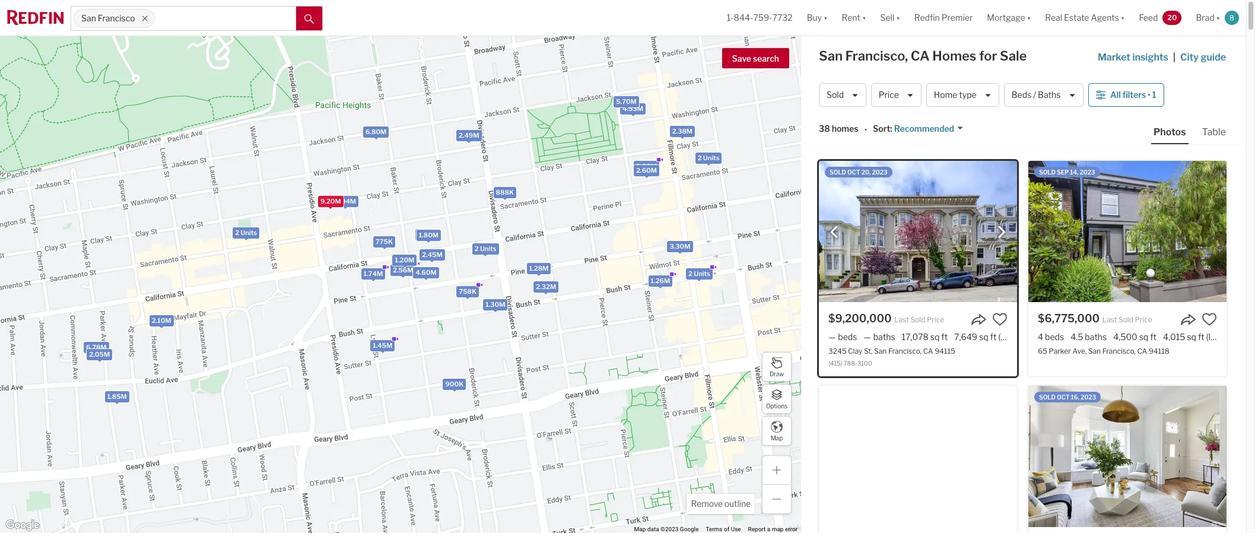 Task type: locate. For each thing, give the bounding box(es) containing it.
1 horizontal spatial (lot)
[[1207, 332, 1222, 342]]

1 favorite button checkbox from the left
[[993, 312, 1008, 327]]

0 vertical spatial •
[[1149, 90, 1151, 100]]

sold sep 14, 2023
[[1040, 169, 1096, 176]]

google image
[[3, 518, 42, 533]]

1 last sold price from the left
[[895, 315, 945, 324]]

▾ right mortgage on the right of page
[[1028, 13, 1032, 23]]

mortgage
[[988, 13, 1026, 23]]

1 horizontal spatial price
[[927, 315, 945, 324]]

1 vertical spatial map
[[635, 526, 646, 533]]

real
[[1046, 13, 1063, 23]]

clay
[[849, 347, 863, 356]]

beds
[[839, 332, 858, 342], [1046, 332, 1065, 342]]

2 last sold price from the left
[[1103, 315, 1153, 324]]

ft up 94115
[[942, 332, 948, 342]]

3 sq from the left
[[1140, 332, 1149, 342]]

2 horizontal spatial price
[[1136, 315, 1153, 324]]

next button image
[[996, 226, 1008, 238]]

sq for 4,015
[[1188, 332, 1197, 342]]

map inside button
[[771, 434, 783, 441]]

0 horizontal spatial baths
[[874, 332, 896, 342]]

1.45m
[[373, 341, 393, 349]]

st,
[[865, 347, 873, 356]]

buy
[[807, 13, 822, 23]]

type
[[960, 90, 977, 100]]

1 horizontal spatial baths
[[1086, 332, 1108, 342]]

2 favorite button checkbox from the left
[[1202, 312, 1218, 327]]

3 ▾ from the left
[[897, 13, 901, 23]]

favorite button checkbox up 7,649 sq ft (lot)
[[993, 312, 1008, 327]]

francisco, inside 3245 clay st, san francisco, ca 94115 (415) 788-3100
[[889, 347, 922, 356]]

• left '1'
[[1149, 90, 1151, 100]]

▾ right buy
[[824, 13, 828, 23]]

— beds
[[829, 332, 858, 342]]

— up 3245 at right bottom
[[829, 332, 836, 342]]

map down options
[[771, 434, 783, 441]]

2 baths from the left
[[1086, 332, 1108, 342]]

oct left 16,
[[1058, 394, 1070, 401]]

terms of use link
[[706, 526, 741, 533]]

sold for $9,200,000
[[911, 315, 926, 324]]

sold for $6,775,000
[[1119, 315, 1134, 324]]

san inside 3245 clay st, san francisco, ca 94115 (415) 788-3100
[[875, 347, 887, 356]]

▾ right rent
[[863, 13, 867, 23]]

search
[[753, 53, 780, 64]]

4 ▾ from the left
[[1028, 13, 1032, 23]]

sold left sep
[[1040, 169, 1056, 176]]

ft for 4,500 sq ft
[[1151, 332, 1157, 342]]

2 ▾ from the left
[[863, 13, 867, 23]]

4.60m
[[416, 268, 437, 277]]

ft right 7,649
[[991, 332, 997, 342]]

francisco
[[98, 13, 135, 23]]

price inside button
[[879, 90, 900, 100]]

775k
[[376, 237, 393, 245]]

5 ▾ from the left
[[1122, 13, 1125, 23]]

2 sq from the left
[[980, 332, 989, 342]]

francisco, for 65
[[1103, 347, 1136, 356]]

beds / baths
[[1012, 90, 1061, 100]]

1 beds from the left
[[839, 332, 858, 342]]

francisco, down 17,078
[[889, 347, 922, 356]]

— up st, on the right
[[864, 332, 872, 342]]

2 ft from the left
[[991, 332, 997, 342]]

map button
[[762, 416, 792, 446]]

ca for 65 parker ave, san francisco, ca 94118
[[1138, 347, 1148, 356]]

photo of 3245 clay st, san francisco, ca 94115 image
[[819, 161, 1018, 302]]

1.28m
[[529, 264, 549, 272]]

0 horizontal spatial map
[[635, 526, 646, 533]]

1 last from the left
[[895, 315, 910, 324]]

65 parker ave, san francisco, ca 94118
[[1039, 347, 1170, 356]]

1 — from the left
[[829, 332, 836, 342]]

4 sq from the left
[[1188, 332, 1197, 342]]

1 horizontal spatial —
[[864, 332, 872, 342]]

redfin
[[915, 13, 940, 23]]

sell
[[881, 13, 895, 23]]

sold button
[[819, 83, 867, 107]]

sold for sold sep 14, 2023
[[1040, 169, 1056, 176]]

terms of use
[[706, 526, 741, 533]]

0 horizontal spatial —
[[829, 332, 836, 342]]

san left francisco
[[81, 13, 96, 23]]

feed
[[1140, 13, 1159, 23]]

2 (lot) from the left
[[1207, 332, 1222, 342]]

/
[[1034, 90, 1037, 100]]

table
[[1203, 126, 1227, 138]]

all filters • 1 button
[[1089, 83, 1165, 107]]

4.04m
[[335, 197, 356, 205]]

sq for 4,500
[[1140, 332, 1149, 342]]

0 vertical spatial oct
[[848, 169, 861, 176]]

report a map error
[[749, 526, 798, 533]]

0 horizontal spatial •
[[865, 125, 868, 135]]

0 horizontal spatial favorite button checkbox
[[993, 312, 1008, 327]]

▾
[[824, 13, 828, 23], [863, 13, 867, 23], [897, 13, 901, 23], [1028, 13, 1032, 23], [1122, 13, 1125, 23], [1217, 13, 1221, 23]]

oct for 16,
[[1058, 394, 1070, 401]]

20,
[[862, 169, 871, 176]]

— baths
[[864, 332, 896, 342]]

ca down 4,500 sq ft
[[1138, 347, 1148, 356]]

baths for — baths
[[874, 332, 896, 342]]

1.85m
[[107, 392, 127, 400]]

agents
[[1092, 13, 1120, 23]]

0 horizontal spatial beds
[[839, 332, 858, 342]]

1 horizontal spatial favorite button checkbox
[[1202, 312, 1218, 327]]

sold left 16,
[[1040, 394, 1056, 401]]

sq for 7,649
[[980, 332, 989, 342]]

last sold price up 4,500
[[1103, 315, 1153, 324]]

1 horizontal spatial sold
[[911, 315, 926, 324]]

map
[[772, 526, 784, 533]]

▾ right brad
[[1217, 13, 1221, 23]]

beds for 4 beds
[[1046, 332, 1065, 342]]

last for $6,775,000
[[1103, 315, 1118, 324]]

ca down 17,078 sq ft
[[924, 347, 934, 356]]

1 horizontal spatial oct
[[1058, 394, 1070, 401]]

ft up the "94118"
[[1151, 332, 1157, 342]]

2 favorite button image from the left
[[1202, 312, 1218, 327]]

outline
[[725, 499, 751, 509]]

map
[[771, 434, 783, 441], [635, 526, 646, 533]]

favorite button image
[[993, 312, 1008, 327], [1202, 312, 1218, 327]]

price up 4,500 sq ft
[[1136, 315, 1153, 324]]

price up 17,078 sq ft
[[927, 315, 945, 324]]

1 horizontal spatial last
[[1103, 315, 1118, 324]]

1 vertical spatial •
[[865, 125, 868, 135]]

last
[[895, 315, 910, 324], [1103, 315, 1118, 324]]

1 (lot) from the left
[[999, 332, 1014, 342]]

francisco, down 4,500
[[1103, 347, 1136, 356]]

sort :
[[873, 124, 893, 134]]

sell ▾ button
[[874, 0, 908, 36]]

7,649
[[955, 332, 978, 342]]

favorite button image up 4,015 sq ft (lot)
[[1202, 312, 1218, 327]]

6 ▾ from the left
[[1217, 13, 1221, 23]]

price up :
[[879, 90, 900, 100]]

▾ for brad ▾
[[1217, 13, 1221, 23]]

ft for 17,078 sq ft
[[942, 332, 948, 342]]

759-
[[754, 13, 773, 23]]

rent
[[842, 13, 861, 23]]

0 horizontal spatial sold
[[827, 90, 844, 100]]

• inside 38 homes •
[[865, 125, 868, 135]]

1-844-759-7732 link
[[727, 13, 793, 23]]

▾ right the agents on the top right of the page
[[1122, 13, 1125, 23]]

1 ft from the left
[[942, 332, 948, 342]]

beds up clay
[[839, 332, 858, 342]]

photo of 65 parker ave, san francisco, ca 94118 image
[[1029, 161, 1227, 302]]

brad ▾
[[1197, 13, 1221, 23]]

0 horizontal spatial last
[[895, 315, 910, 324]]

sold up 4,500
[[1119, 315, 1134, 324]]

beds right 4
[[1046, 332, 1065, 342]]

4 ft from the left
[[1199, 332, 1205, 342]]

None search field
[[155, 7, 296, 30]]

1 horizontal spatial last sold price
[[1103, 315, 1153, 324]]

remove san francisco image
[[141, 15, 148, 22]]

guide
[[1202, 52, 1227, 63]]

sq right 4,500
[[1140, 332, 1149, 342]]

0 vertical spatial map
[[771, 434, 783, 441]]

map region
[[0, 0, 895, 533]]

sold for sold oct 16, 2023
[[1040, 394, 1056, 401]]

last sold price up 17,078
[[895, 315, 945, 324]]

—
[[829, 332, 836, 342], [864, 332, 872, 342]]

2 — from the left
[[864, 332, 872, 342]]

city guide link
[[1181, 50, 1229, 65]]

favorite button checkbox
[[993, 312, 1008, 327], [1202, 312, 1218, 327]]

4 beds
[[1039, 332, 1065, 342]]

1 horizontal spatial beds
[[1046, 332, 1065, 342]]

map for map data ©2023 google
[[635, 526, 646, 533]]

sq right 7,649
[[980, 332, 989, 342]]

favorite button checkbox up 4,015 sq ft (lot)
[[1202, 312, 1218, 327]]

2 horizontal spatial sold
[[1119, 315, 1134, 324]]

0 horizontal spatial price
[[879, 90, 900, 100]]

4.5 baths
[[1071, 332, 1108, 342]]

0 horizontal spatial last sold price
[[895, 315, 945, 324]]

sq up 94115
[[931, 332, 940, 342]]

1 horizontal spatial map
[[771, 434, 783, 441]]

1 sq from the left
[[931, 332, 940, 342]]

ca inside 3245 clay st, san francisco, ca 94115 (415) 788-3100
[[924, 347, 934, 356]]

•
[[1149, 90, 1151, 100], [865, 125, 868, 135]]

sold up 38 homes •
[[827, 90, 844, 100]]

1 favorite button image from the left
[[993, 312, 1008, 327]]

1 ▾ from the left
[[824, 13, 828, 23]]

2023 for sold sep 14, 2023
[[1080, 169, 1096, 176]]

• inside all filters • 1 button
[[1149, 90, 1151, 100]]

1 baths from the left
[[874, 332, 896, 342]]

▾ right sell
[[897, 13, 901, 23]]

(lot) left 4
[[999, 332, 1014, 342]]

for
[[980, 48, 998, 64]]

baths up 65 parker ave, san francisco, ca 94118
[[1086, 332, 1108, 342]]

2023 for sold oct 20, 2023
[[873, 169, 888, 176]]

san down buy ▾ button
[[819, 48, 843, 64]]

2023 right 16,
[[1081, 394, 1097, 401]]

• left sort
[[865, 125, 868, 135]]

2.05m
[[89, 350, 110, 358]]

home
[[935, 90, 958, 100]]

oct for 20,
[[848, 169, 861, 176]]

2.56m
[[393, 266, 414, 274]]

1 horizontal spatial favorite button image
[[1202, 312, 1218, 327]]

ft right 4,015
[[1199, 332, 1205, 342]]

38 homes •
[[819, 124, 868, 135]]

1 horizontal spatial •
[[1149, 90, 1151, 100]]

san francisco
[[81, 13, 135, 23]]

last up 4,500
[[1103, 315, 1118, 324]]

2023
[[873, 169, 888, 176], [1080, 169, 1096, 176], [1081, 394, 1097, 401]]

real estate agents ▾
[[1046, 13, 1125, 23]]

2 beds from the left
[[1046, 332, 1065, 342]]

(lot)
[[999, 332, 1014, 342], [1207, 332, 1222, 342]]

sq for 17,078
[[931, 332, 940, 342]]

baths for 4.5 baths
[[1086, 332, 1108, 342]]

1.20m
[[395, 255, 415, 264]]

recommended
[[895, 124, 955, 134]]

favorite button image up 7,649 sq ft (lot)
[[993, 312, 1008, 327]]

2 last from the left
[[1103, 315, 1118, 324]]

sq right 4,015
[[1188, 332, 1197, 342]]

all filters • 1
[[1111, 90, 1157, 100]]

of
[[724, 526, 730, 533]]

sold oct 16, 2023
[[1040, 394, 1097, 401]]

(lot) right 4,015
[[1207, 332, 1222, 342]]

map left data
[[635, 526, 646, 533]]

baths up 3245 clay st, san francisco, ca 94115 (415) 788-3100
[[874, 332, 896, 342]]

• for all filters • 1
[[1149, 90, 1151, 100]]

1 vertical spatial oct
[[1058, 394, 1070, 401]]

sold up 17,078
[[911, 315, 926, 324]]

4,500
[[1114, 332, 1138, 342]]

2 2.60m from the top
[[637, 166, 657, 174]]

0 horizontal spatial oct
[[848, 169, 861, 176]]

1-
[[727, 13, 734, 23]]

mortgage ▾
[[988, 13, 1032, 23]]

3 ft from the left
[[1151, 332, 1157, 342]]

ft
[[942, 332, 948, 342], [991, 332, 997, 342], [1151, 332, 1157, 342], [1199, 332, 1205, 342]]

0 horizontal spatial (lot)
[[999, 332, 1014, 342]]

a
[[768, 526, 771, 533]]

real estate agents ▾ button
[[1039, 0, 1133, 36]]

oct left 20,
[[848, 169, 861, 176]]

ft for 7,649 sq ft (lot)
[[991, 332, 997, 342]]

0 horizontal spatial favorite button image
[[993, 312, 1008, 327]]

sold left 20,
[[830, 169, 847, 176]]

sold
[[827, 90, 844, 100], [911, 315, 926, 324], [1119, 315, 1134, 324]]

2023 right 20,
[[873, 169, 888, 176]]

draw
[[770, 370, 784, 377]]

last up 17,078
[[895, 315, 910, 324]]

ft for 4,015 sq ft (lot)
[[1199, 332, 1205, 342]]

2023 right 14,
[[1080, 169, 1096, 176]]

sq
[[931, 332, 940, 342], [980, 332, 989, 342], [1140, 332, 1149, 342], [1188, 332, 1197, 342]]

2.49m
[[459, 131, 479, 139]]

san right st, on the right
[[875, 347, 887, 356]]



Task type: vqa. For each thing, say whether or not it's contained in the screenshot.
rightmost "St,"
no



Task type: describe. For each thing, give the bounding box(es) containing it.
758k
[[459, 287, 477, 295]]

6.80m
[[366, 127, 387, 136]]

favorite button image for $9,200,000
[[993, 312, 1008, 327]]

4.53m
[[623, 104, 644, 112]]

home type button
[[927, 83, 1000, 107]]

▾ for sell ▾
[[897, 13, 901, 23]]

baths
[[1039, 90, 1061, 100]]

google
[[680, 526, 699, 533]]

remove outline
[[691, 499, 751, 509]]

beds
[[1012, 90, 1032, 100]]

900k
[[446, 380, 464, 388]]

map data ©2023 google
[[635, 526, 699, 533]]

mortgage ▾ button
[[988, 0, 1032, 36]]

1.26m
[[651, 276, 671, 285]]

4,015
[[1164, 332, 1186, 342]]

sold oct 20, 2023
[[830, 169, 888, 176]]

rent ▾ button
[[835, 0, 874, 36]]

favorite button checkbox for $6,775,000
[[1202, 312, 1218, 327]]

last for $9,200,000
[[895, 315, 910, 324]]

ca for 3245 clay st, san francisco, ca 94115 (415) 788-3100
[[924, 347, 934, 356]]

remove outline button
[[687, 494, 755, 514]]

brad
[[1197, 13, 1215, 23]]

remove
[[691, 499, 723, 509]]

17,078
[[902, 332, 929, 342]]

1
[[1153, 90, 1157, 100]]

terms
[[706, 526, 723, 533]]

francisco, for 3245
[[889, 347, 922, 356]]

(415)
[[829, 360, 843, 367]]

$9,200,000
[[829, 312, 892, 325]]

favorite button image for $6,775,000
[[1202, 312, 1218, 327]]

homes
[[933, 48, 977, 64]]

san right ave, on the bottom of the page
[[1089, 347, 1102, 356]]

city
[[1181, 52, 1200, 63]]

favorite button checkbox for $9,200,000
[[993, 312, 1008, 327]]

sale
[[1001, 48, 1028, 64]]

beds for — beds
[[839, 332, 858, 342]]

san francisco, ca homes for sale
[[819, 48, 1028, 64]]

insights
[[1133, 52, 1169, 63]]

38
[[819, 124, 831, 134]]

filters
[[1123, 90, 1147, 100]]

2.38m
[[673, 127, 693, 135]]

real estate agents ▾ link
[[1046, 0, 1125, 36]]

sell ▾ button
[[881, 0, 901, 36]]

price button
[[872, 83, 922, 107]]

photo of 2504 bush st, san francisco, ca 94115 image
[[1029, 386, 1227, 527]]

data
[[648, 526, 659, 533]]

5.70m
[[616, 97, 637, 106]]

recommended button
[[893, 123, 964, 135]]

4
[[1039, 332, 1044, 342]]

▾ for mortgage ▾
[[1028, 13, 1032, 23]]

error
[[786, 526, 798, 533]]

— for — beds
[[829, 332, 836, 342]]

rent ▾ button
[[842, 0, 867, 36]]

ad region
[[819, 386, 1018, 533]]

65
[[1039, 347, 1048, 356]]

• for 38 homes •
[[865, 125, 868, 135]]

2.10m
[[152, 316, 171, 324]]

20
[[1168, 13, 1178, 22]]

3245 clay st, san francisco, ca 94115 (415) 788-3100
[[829, 347, 956, 367]]

price for $9,200,000
[[927, 315, 945, 324]]

— for — baths
[[864, 332, 872, 342]]

788-
[[844, 360, 858, 367]]

price for $6,775,000
[[1136, 315, 1153, 324]]

francisco, down sell
[[846, 48, 909, 64]]

844-
[[734, 13, 754, 23]]

94118
[[1150, 347, 1170, 356]]

94115
[[935, 347, 956, 356]]

all
[[1111, 90, 1122, 100]]

▾ for buy ▾
[[824, 13, 828, 23]]

last sold price for $9,200,000
[[895, 315, 945, 324]]

14,
[[1071, 169, 1079, 176]]

2.45m
[[422, 250, 443, 259]]

report a map error link
[[749, 526, 798, 533]]

last sold price for $6,775,000
[[1103, 315, 1153, 324]]

market insights link
[[1098, 39, 1169, 65]]

888k
[[496, 188, 514, 196]]

report
[[749, 526, 766, 533]]

7732
[[773, 13, 793, 23]]

1-844-759-7732
[[727, 13, 793, 23]]

sell ▾
[[881, 13, 901, 23]]

buy ▾ button
[[807, 0, 828, 36]]

1 2.60m from the top
[[637, 162, 657, 170]]

mortgage ▾ button
[[981, 0, 1039, 36]]

map for map
[[771, 434, 783, 441]]

3.30m
[[670, 242, 691, 250]]

previous button image
[[829, 226, 841, 238]]

sold for sold oct 20, 2023
[[830, 169, 847, 176]]

sold inside button
[[827, 90, 844, 100]]

1.74m
[[364, 269, 383, 277]]

6.78m
[[86, 343, 107, 351]]

premier
[[942, 13, 973, 23]]

:
[[891, 124, 893, 134]]

(lot) for $9,200,000
[[999, 332, 1014, 342]]

▾ for rent ▾
[[863, 13, 867, 23]]

photos
[[1154, 126, 1187, 138]]

user photo image
[[1226, 11, 1240, 25]]

3245
[[829, 347, 847, 356]]

market insights | city guide
[[1098, 52, 1227, 63]]

ca left the homes
[[911, 48, 930, 64]]

4,015 sq ft (lot)
[[1164, 332, 1222, 342]]

buy ▾
[[807, 13, 828, 23]]

2023 for sold oct 16, 2023
[[1081, 394, 1097, 401]]

sort
[[873, 124, 891, 134]]

(lot) for $6,775,000
[[1207, 332, 1222, 342]]

beds / baths button
[[1005, 83, 1084, 107]]

submit search image
[[305, 14, 314, 24]]

1.30m
[[486, 300, 506, 308]]



